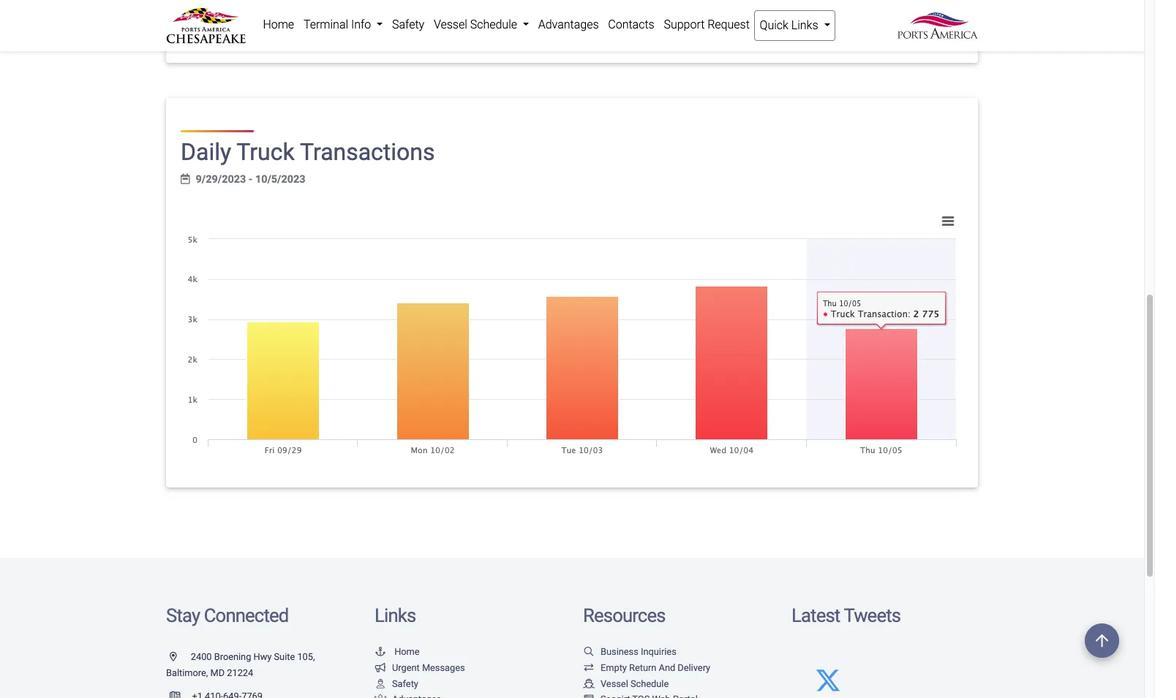 Task type: locate. For each thing, give the bounding box(es) containing it.
md
[[210, 668, 225, 679]]

transactions
[[300, 138, 435, 166]]

safety right info in the left top of the page
[[392, 18, 425, 31]]

schedule
[[470, 18, 517, 31], [631, 679, 669, 690]]

home left terminal
[[263, 18, 294, 31]]

0 horizontal spatial home link
[[258, 10, 299, 40]]

2400 broening hwy suite 105, baltimore, md 21224 link
[[166, 652, 315, 679]]

terminal
[[304, 18, 348, 31]]

1 horizontal spatial schedule
[[631, 679, 669, 690]]

0 horizontal spatial vessel schedule
[[434, 18, 520, 31]]

0 vertical spatial safety
[[392, 18, 425, 31]]

0 horizontal spatial schedule
[[470, 18, 517, 31]]

0 vertical spatial vessel
[[434, 18, 467, 31]]

vessel schedule
[[434, 18, 520, 31], [601, 679, 669, 690]]

daily
[[181, 138, 231, 166]]

0 vertical spatial home link
[[258, 10, 299, 40]]

terminal info link
[[299, 10, 388, 40]]

0 vertical spatial links
[[792, 18, 819, 32]]

hwy
[[254, 652, 272, 663]]

1 horizontal spatial vessel schedule link
[[583, 679, 669, 690]]

contacts link
[[604, 10, 659, 40]]

home up urgent
[[395, 647, 420, 658]]

home link
[[258, 10, 299, 40], [375, 647, 420, 658]]

truck
[[237, 138, 295, 166]]

0 horizontal spatial vessel
[[434, 18, 467, 31]]

info
[[351, 18, 371, 31]]

links right quick
[[792, 18, 819, 32]]

1 horizontal spatial vessel schedule
[[601, 679, 669, 690]]

advantages link
[[534, 10, 604, 40]]

1 horizontal spatial links
[[792, 18, 819, 32]]

safety link right info in the left top of the page
[[388, 10, 429, 40]]

0 vertical spatial safety link
[[388, 10, 429, 40]]

0 vertical spatial schedule
[[470, 18, 517, 31]]

calendar week image
[[181, 174, 190, 185]]

1 horizontal spatial home
[[395, 647, 420, 658]]

safety
[[392, 18, 425, 31], [392, 679, 419, 690]]

contacts
[[608, 18, 655, 31]]

1 horizontal spatial vessel
[[601, 679, 628, 690]]

1 horizontal spatial home link
[[375, 647, 420, 658]]

home
[[263, 18, 294, 31], [395, 647, 420, 658]]

request
[[708, 18, 750, 31]]

advantages
[[538, 18, 599, 31]]

empty return and delivery link
[[583, 663, 711, 674]]

1 vertical spatial safety
[[392, 679, 419, 690]]

user hard hat image
[[375, 680, 386, 690]]

links up anchor image
[[375, 605, 416, 627]]

links
[[792, 18, 819, 32], [375, 605, 416, 627]]

2400
[[191, 652, 212, 663]]

and
[[659, 663, 676, 674]]

0 vertical spatial home
[[263, 18, 294, 31]]

latest
[[792, 605, 840, 627]]

1 vertical spatial vessel schedule link
[[583, 679, 669, 690]]

tweets
[[844, 605, 901, 627]]

connected
[[204, 605, 289, 627]]

0 vertical spatial vessel schedule link
[[429, 10, 534, 40]]

1 vertical spatial links
[[375, 605, 416, 627]]

home link left terminal
[[258, 10, 299, 40]]

safety link
[[388, 10, 429, 40], [375, 679, 419, 690]]

0 horizontal spatial links
[[375, 605, 416, 627]]

safety link down urgent
[[375, 679, 419, 690]]

vessel schedule link
[[429, 10, 534, 40], [583, 679, 669, 690]]

safety down urgent
[[392, 679, 419, 690]]

urgent messages
[[392, 663, 465, 674]]

quick
[[760, 18, 789, 32]]

resources
[[583, 605, 666, 627]]

1 vertical spatial home
[[395, 647, 420, 658]]

0 horizontal spatial vessel schedule link
[[429, 10, 534, 40]]

1 vertical spatial safety link
[[375, 679, 419, 690]]

go to top image
[[1085, 624, 1120, 659]]

vessel
[[434, 18, 467, 31], [601, 679, 628, 690]]

business
[[601, 647, 639, 658]]

1 vertical spatial vessel
[[601, 679, 628, 690]]

2 safety from the top
[[392, 679, 419, 690]]

quick links
[[760, 18, 821, 32]]

terminal info
[[304, 18, 374, 31]]

0 horizontal spatial home
[[263, 18, 294, 31]]

business inquiries
[[601, 647, 677, 658]]

suite
[[274, 652, 295, 663]]

9/29/2023 - 10/5/2023
[[196, 173, 306, 186]]

anchor image
[[375, 649, 386, 658]]

support request link
[[659, 10, 755, 40]]

home link up urgent
[[375, 647, 420, 658]]

9/29/2023
[[196, 173, 246, 186]]

1 vertical spatial home link
[[375, 647, 420, 658]]



Task type: vqa. For each thing, say whether or not it's contained in the screenshot.
Safety
yes



Task type: describe. For each thing, give the bounding box(es) containing it.
browser image
[[583, 696, 595, 699]]

bullhorn image
[[375, 664, 386, 674]]

map marker alt image
[[170, 654, 189, 663]]

safety link for urgent messages link
[[375, 679, 419, 690]]

support request
[[664, 18, 750, 31]]

urgent messages link
[[375, 663, 465, 674]]

-
[[249, 173, 253, 186]]

10/5/2023
[[255, 173, 306, 186]]

inquiries
[[641, 647, 677, 658]]

exchange image
[[583, 664, 595, 674]]

baltimore,
[[166, 668, 208, 679]]

1 vertical spatial schedule
[[631, 679, 669, 690]]

1 vertical spatial vessel schedule
[[601, 679, 669, 690]]

business inquiries link
[[583, 647, 677, 658]]

ship image
[[583, 680, 595, 690]]

daily truck transactions
[[181, 138, 435, 166]]

delivery
[[678, 663, 711, 674]]

21224
[[227, 668, 253, 679]]

phone office image
[[170, 693, 192, 699]]

search image
[[583, 649, 595, 658]]

105,
[[297, 652, 315, 663]]

broening
[[214, 652, 251, 663]]

home link for terminal info link
[[258, 10, 299, 40]]

1 safety from the top
[[392, 18, 425, 31]]

empty
[[601, 663, 627, 674]]

stay
[[166, 605, 200, 627]]

support
[[664, 18, 705, 31]]

empty return and delivery
[[601, 663, 711, 674]]

quick links link
[[755, 10, 836, 41]]

stay connected
[[166, 605, 289, 627]]

messages
[[422, 663, 465, 674]]

latest tweets
[[792, 605, 901, 627]]

2400 broening hwy suite 105, baltimore, md 21224
[[166, 652, 315, 679]]

return
[[629, 663, 657, 674]]

safety link for terminal info link
[[388, 10, 429, 40]]

hand receiving image
[[375, 696, 386, 699]]

home link for urgent messages link
[[375, 647, 420, 658]]

urgent
[[392, 663, 420, 674]]

0 vertical spatial vessel schedule
[[434, 18, 520, 31]]



